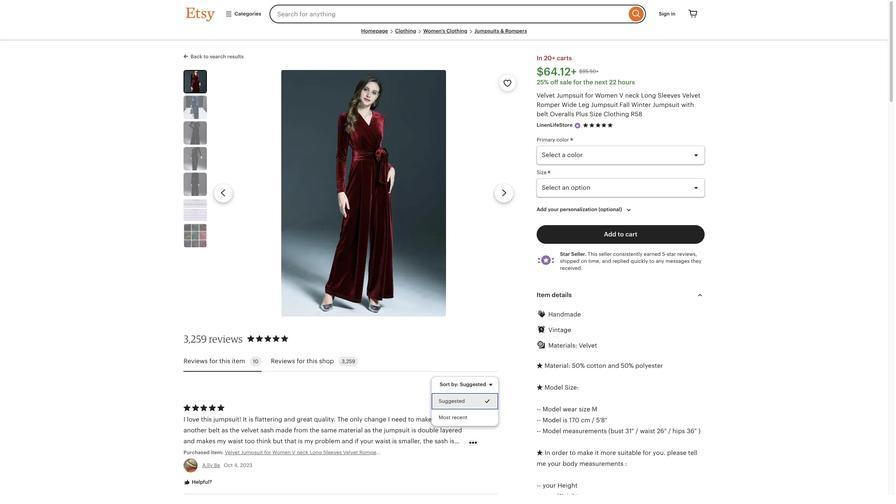 Task type: vqa. For each thing, say whether or not it's contained in the screenshot.
and inside This seller consistently earned 5-star reviews, shipped on time, and replied quickly to any messages they received.
yes



Task type: locate. For each thing, give the bounding box(es) containing it.
women's clothing link
[[423, 28, 468, 34]]

velvet up cotton
[[579, 342, 597, 349]]

this for jumpsuit!
[[201, 416, 212, 423]]

0 vertical spatial in
[[537, 54, 543, 62]]

with
[[681, 101, 694, 109]]

25%
[[537, 79, 549, 86]]

overalls
[[550, 110, 574, 118]]

please
[[667, 449, 687, 457]]

i left need
[[388, 416, 390, 423]]

wear
[[563, 406, 577, 413]]

/ right the 26"
[[669, 427, 671, 435]]

this left item
[[219, 358, 230, 365]]

most recent
[[439, 415, 468, 421]]

and up lovely.
[[184, 438, 195, 445]]

long
[[641, 92, 656, 99]]

to inside ★ in order to make it more suitable for you. please tell me your body measurements :
[[570, 449, 576, 457]]

1 vertical spatial measurements
[[580, 460, 624, 467]]

waist down the "jumpsuit"
[[375, 438, 391, 445]]

2 my from the left
[[304, 438, 314, 445]]

1 horizontal spatial i
[[388, 416, 390, 423]]

0 horizontal spatial my
[[217, 438, 226, 445]]

as down jumpsuit!
[[222, 427, 228, 434]]

tell
[[688, 449, 698, 457]]

reviews,
[[678, 251, 698, 257]]

for
[[574, 79, 582, 86], [585, 92, 594, 99], [209, 358, 218, 365], [297, 358, 305, 365], [643, 449, 651, 457]]

1 horizontal spatial in
[[545, 449, 550, 457]]

in left 20+
[[537, 54, 543, 62]]

1 horizontal spatial add
[[604, 231, 617, 238]]

0 vertical spatial measurements
[[563, 427, 607, 435]]

1 vertical spatial ★
[[537, 384, 543, 391]]

cm
[[581, 417, 591, 424]]

suggested button
[[432, 393, 498, 410]]

your down order
[[548, 460, 561, 467]]

suggested up most recent
[[439, 398, 465, 404]]

waist left the 26"
[[640, 427, 656, 435]]

★ inside ★ in order to make it more suitable for you. please tell me your body measurements :
[[537, 449, 543, 457]]

0 vertical spatial suggested
[[460, 382, 486, 387]]

1 horizontal spatial my
[[304, 438, 314, 445]]

1 horizontal spatial 3,259
[[342, 359, 355, 364]]

sort by: suggested
[[440, 382, 486, 387]]

in 20+ carts
[[537, 54, 572, 62]]

50% left polyester
[[621, 362, 634, 369]]

1 horizontal spatial this
[[219, 358, 230, 365]]

suggested inside dropdown button
[[460, 382, 486, 387]]

clothing down search for anything text field at the top of page
[[447, 28, 468, 34]]

Search for anything text field
[[269, 5, 627, 23]]

$64.12+
[[537, 65, 577, 78]]

your inside ★ in order to make it more suitable for you. please tell me your body measurements :
[[548, 460, 561, 467]]

for right sale
[[574, 79, 582, 86]]

this seller consistently earned 5-star reviews, shipped on time, and replied quickly to any messages they received.
[[560, 251, 702, 271]]

seller.
[[571, 251, 587, 257]]

1 horizontal spatial jumpsuit
[[591, 101, 618, 109]]

1 vertical spatial make
[[578, 449, 594, 457]]

20+
[[544, 54, 556, 62]]

add inside button
[[604, 231, 617, 238]]

2023
[[240, 463, 253, 469]]

jumpsuit up wide
[[557, 92, 584, 99]]

belt up makes
[[208, 427, 220, 434]]

$64.12+ $85.50+
[[537, 65, 599, 78]]

velvet jumpsuit for women v neck long sleeves velvet romper image 3 image
[[184, 121, 207, 145]]

waist inside -- model wear size m -- model is 170 cm / 5'8" -- model measurements (bust 31" / waist 26" / hips 36" )
[[640, 427, 656, 435]]

suggested right by:
[[460, 382, 486, 387]]

romper
[[537, 101, 560, 109]]

measurements down it
[[580, 460, 624, 467]]

v
[[620, 92, 624, 99]]

measurements down cm
[[563, 427, 607, 435]]

velvet jumpsuit for women v neck long sleeves velvet romper image 1 image
[[281, 70, 446, 317], [184, 71, 206, 92]]

the down change
[[373, 427, 382, 434]]

menu
[[431, 377, 499, 426]]

winter
[[632, 101, 651, 109]]

item details
[[537, 291, 572, 299]]

and down seller on the right bottom of the page
[[602, 258, 611, 264]]

3,259 up reviews for this item
[[184, 333, 207, 345]]

linenlifestore
[[537, 122, 573, 128]]

★ up me
[[537, 449, 543, 457]]

velvet jumpsuit for women v neck long sleeves velvet romper image 6 image
[[184, 198, 207, 222]]

a.lly be link
[[202, 463, 220, 469]]

jumpsuit down women
[[591, 101, 618, 109]]

cotton
[[587, 362, 607, 369]]

jumpsuit!
[[214, 416, 241, 423]]

another
[[184, 427, 207, 434]]

reviews down 3,259 reviews
[[184, 358, 208, 365]]

50% left cotton
[[572, 362, 585, 369]]

1 vertical spatial 3,259
[[342, 359, 355, 364]]

makes
[[196, 438, 216, 445]]

for left the you. on the right bottom of page
[[643, 449, 651, 457]]

size down primary
[[537, 169, 548, 175]]

sash down layered
[[435, 438, 448, 445]]

jumpsuits & rompers
[[475, 28, 527, 34]]

0 vertical spatial belt
[[537, 110, 548, 118]]

velvet up romper
[[537, 92, 555, 99]]

1 vertical spatial add
[[604, 231, 617, 238]]

need
[[392, 416, 407, 423]]

2 ★ from the top
[[537, 384, 543, 391]]

my down from at the bottom left of the page
[[304, 438, 314, 445]]

measurements
[[563, 427, 607, 435], [580, 460, 624, 467]]

menu bar
[[186, 28, 703, 40]]

3,259 right shop
[[342, 359, 355, 364]]

size:
[[565, 384, 579, 391]]

in
[[537, 54, 543, 62], [545, 449, 550, 457]]

is right 'that'
[[298, 438, 303, 445]]

add inside 'dropdown button'
[[537, 207, 547, 213]]

reviews for reviews for this shop
[[271, 358, 295, 365]]

in up me
[[545, 449, 550, 457]]

this
[[219, 358, 230, 365], [307, 358, 318, 365], [201, 416, 212, 423]]

1 horizontal spatial 50%
[[621, 362, 634, 369]]

1 vertical spatial sash
[[435, 438, 448, 445]]

your right if
[[360, 438, 374, 445]]

is down the "jumpsuit"
[[392, 438, 397, 445]]

height
[[558, 482, 578, 489]]

make up double
[[416, 416, 432, 423]]

to inside button
[[618, 231, 624, 238]]

clothing left women's
[[395, 28, 416, 34]]

shop
[[319, 358, 334, 365]]

tab list
[[184, 352, 499, 372]]

reviews right 10
[[271, 358, 295, 365]]

/ right 31"
[[636, 427, 639, 435]]

your left personalization
[[548, 207, 559, 213]]

jumpsuits & rompers link
[[475, 28, 527, 34]]

1 horizontal spatial size
[[590, 110, 602, 118]]

0 horizontal spatial belt
[[208, 427, 220, 434]]

1 vertical spatial suggested
[[439, 398, 465, 404]]

velvet jumpsuit for women v neck long sleeves velvet romper image 2 image
[[184, 96, 207, 119]]

0 horizontal spatial jumpsuit
[[557, 92, 584, 99]]

0 vertical spatial size
[[590, 110, 602, 118]]

sale
[[560, 79, 572, 86]]

2 horizontal spatial waist
[[640, 427, 656, 435]]

for left shop
[[297, 358, 305, 365]]

★ in order to make it more suitable for you. please tell me your body measurements :
[[537, 449, 698, 467]]

1 horizontal spatial reviews
[[271, 358, 295, 365]]

0 horizontal spatial waist
[[228, 438, 243, 445]]

suggested inside button
[[439, 398, 465, 404]]

to down earned
[[650, 258, 655, 264]]

/
[[592, 417, 595, 424], [636, 427, 639, 435], [669, 427, 671, 435]]

messages
[[666, 258, 690, 264]]

0 horizontal spatial add
[[537, 207, 547, 213]]

clothing inside velvet jumpsuit for women v neck long sleeves velvet romper wide leg jumpsuit fall winter jumpsuit with belt overalls plus size clothing r58
[[604, 110, 629, 118]]

love
[[187, 416, 199, 423]]

hips
[[673, 427, 685, 435]]

1 horizontal spatial make
[[578, 449, 594, 457]]

size right the plus
[[590, 110, 602, 118]]

2 vertical spatial ★
[[537, 449, 543, 457]]

it
[[243, 416, 247, 423]]

0 horizontal spatial reviews
[[184, 358, 208, 365]]

and left if
[[342, 438, 353, 445]]

1 ★ from the top
[[537, 362, 543, 369]]

0 horizontal spatial sash
[[261, 427, 274, 434]]

1 horizontal spatial as
[[365, 427, 371, 434]]

to inside this seller consistently earned 5-star reviews, shipped on time, and replied quickly to any messages they received.
[[650, 258, 655, 264]]

2 horizontal spatial this
[[307, 358, 318, 365]]

this
[[588, 251, 598, 257]]

velvet up with
[[682, 92, 701, 99]]

to right need
[[408, 416, 414, 423]]

0 horizontal spatial /
[[592, 417, 595, 424]]

/ right cm
[[592, 417, 595, 424]]

0 vertical spatial make
[[416, 416, 432, 423]]

it
[[595, 449, 599, 457]]

off
[[551, 79, 559, 86]]

on
[[581, 258, 587, 264]]

1 horizontal spatial belt
[[537, 110, 548, 118]]

velvet
[[537, 92, 555, 99], [682, 92, 701, 99], [579, 342, 597, 349]]

0 vertical spatial add
[[537, 207, 547, 213]]

None search field
[[269, 5, 646, 23]]

by:
[[451, 382, 459, 387]]

0 horizontal spatial 50%
[[572, 362, 585, 369]]

clothing down fall
[[604, 110, 629, 118]]

1 horizontal spatial /
[[636, 427, 639, 435]]

tab list containing reviews for this item
[[184, 352, 499, 372]]

0 horizontal spatial velvet
[[537, 92, 555, 99]]

0 horizontal spatial in
[[537, 54, 543, 62]]

0 horizontal spatial this
[[201, 416, 212, 423]]

made
[[276, 427, 292, 434]]

model left size:
[[545, 384, 563, 391]]

2 i from the left
[[388, 416, 390, 423]]

i left love
[[184, 416, 185, 423]]

is left most
[[434, 416, 438, 423]]

0 horizontal spatial as
[[222, 427, 228, 434]]

item:
[[211, 450, 224, 456]]

★ left 'material:'
[[537, 362, 543, 369]]

this for shop
[[307, 358, 318, 365]]

from
[[294, 427, 308, 434]]

any
[[656, 258, 665, 264]]

seller
[[599, 251, 612, 257]]

1 vertical spatial in
[[545, 449, 550, 457]]

is inside -- model wear size m -- model is 170 cm / 5'8" -- model measurements (bust 31" / waist 26" / hips 36" )
[[563, 417, 568, 424]]

0 horizontal spatial make
[[416, 416, 432, 423]]

&
[[501, 28, 504, 34]]

velvet jumpsuit for women v neck long sleeves velvet romper wide leg jumpsuit fall winter jumpsuit with belt overalls plus size clothing r58
[[537, 92, 701, 118]]

1 vertical spatial belt
[[208, 427, 220, 434]]

3,259 inside tab list
[[342, 359, 355, 364]]

2 horizontal spatial clothing
[[604, 110, 629, 118]]

belt inside i love this jumpsuit!  it is flattering and great quality.  the only change i need to make is use another belt as the velvet sash made from the same material as the jumpsuit is double layered and makes my waist too think but that is my problem and if your waist is smaller, the sash is lovely.  recommend!
[[208, 427, 220, 434]]

velvet jumpsuit for women v neck long sleeves velvet romper image 7 image
[[184, 224, 207, 247]]

waist left too
[[228, 438, 243, 445]]

model up order
[[543, 427, 561, 435]]

to left "cart"
[[618, 231, 624, 238]]

is up the smaller,
[[412, 427, 416, 434]]

velvet jumpsuit for women v neck long sleeves velvet romper image 4 image
[[184, 147, 207, 170]]

to up 'body'
[[570, 449, 576, 457]]

2 horizontal spatial jumpsuit
[[653, 101, 680, 109]]

the right from at the bottom left of the page
[[310, 427, 319, 434]]

for down 3,259 reviews
[[209, 358, 218, 365]]

the down jumpsuit!
[[230, 427, 239, 434]]

1 vertical spatial size
[[537, 169, 548, 175]]

add up seller on the right bottom of the page
[[604, 231, 617, 238]]

(bust
[[609, 427, 624, 435]]

model
[[545, 384, 563, 391], [543, 406, 561, 413], [543, 417, 561, 424], [543, 427, 561, 435]]

size inside velvet jumpsuit for women v neck long sleeves velvet romper wide leg jumpsuit fall winter jumpsuit with belt overalls plus size clothing r58
[[590, 110, 602, 118]]

0 horizontal spatial 3,259
[[184, 333, 207, 345]]

1 as from the left
[[222, 427, 228, 434]]

measurements inside ★ in order to make it more suitable for you. please tell me your body measurements :
[[580, 460, 624, 467]]

my up recommend!
[[217, 438, 226, 445]]

add for add to cart
[[604, 231, 617, 238]]

belt down romper
[[537, 110, 548, 118]]

this left shop
[[307, 358, 318, 365]]

2 reviews from the left
[[271, 358, 295, 365]]

★ left size:
[[537, 384, 543, 391]]

1 horizontal spatial clothing
[[447, 28, 468, 34]]

sign
[[659, 11, 670, 17]]

banner
[[172, 0, 717, 28]]

i
[[184, 416, 185, 423], [388, 416, 390, 423]]

3 ★ from the top
[[537, 449, 543, 457]]

1 my from the left
[[217, 438, 226, 445]]

sash down flattering
[[261, 427, 274, 434]]

recent
[[452, 415, 468, 421]]

jumpsuits
[[475, 28, 499, 34]]

0 vertical spatial ★
[[537, 362, 543, 369]]

and inside this seller consistently earned 5-star reviews, shipped on time, and replied quickly to any messages they received.
[[602, 258, 611, 264]]

clothing
[[395, 28, 416, 34], [447, 28, 468, 34], [604, 110, 629, 118]]

add left personalization
[[537, 207, 547, 213]]

1 reviews from the left
[[184, 358, 208, 365]]

3,259
[[184, 333, 207, 345], [342, 359, 355, 364]]

materials: velvet
[[549, 342, 597, 349]]

is left 170
[[563, 417, 568, 424]]

for up the leg
[[585, 92, 594, 99]]

is down layered
[[450, 438, 454, 445]]

back to search results
[[191, 54, 244, 60]]

sign in
[[659, 11, 676, 17]]

-
[[537, 406, 539, 413], [539, 406, 541, 413], [537, 417, 539, 424], [539, 417, 541, 424], [537, 427, 539, 435], [539, 427, 541, 435], [537, 482, 539, 489], [539, 482, 541, 489]]

this right love
[[201, 416, 212, 423]]

0 horizontal spatial i
[[184, 416, 185, 423]]

this inside i love this jumpsuit!  it is flattering and great quality.  the only change i need to make is use another belt as the velvet sash made from the same material as the jumpsuit is double layered and makes my waist too think but that is my problem and if your waist is smaller, the sash is lovely.  recommend!
[[201, 416, 212, 423]]

jumpsuit down sleeves
[[653, 101, 680, 109]]

0 vertical spatial 3,259
[[184, 333, 207, 345]]

as down change
[[365, 427, 371, 434]]

measurements inside -- model wear size m -- model is 170 cm / 5'8" -- model measurements (bust 31" / waist 26" / hips 36" )
[[563, 427, 607, 435]]

consistently
[[613, 251, 643, 257]]

0 vertical spatial sash
[[261, 427, 274, 434]]

$85.50+
[[579, 68, 599, 74]]

1 50% from the left
[[572, 362, 585, 369]]

make left it
[[578, 449, 594, 457]]

item
[[537, 291, 551, 299]]



Task type: describe. For each thing, give the bounding box(es) containing it.
31"
[[626, 427, 634, 435]]

0 horizontal spatial size
[[537, 169, 548, 175]]

make inside i love this jumpsuit!  it is flattering and great quality.  the only change i need to make is use another belt as the velvet sash made from the same material as the jumpsuit is double layered and makes my waist too think but that is my problem and if your waist is smaller, the sash is lovely.  recommend!
[[416, 416, 432, 423]]

color
[[557, 137, 569, 143]]

polyester
[[636, 362, 663, 369]]

and up made
[[284, 416, 295, 423]]

to inside i love this jumpsuit!  it is flattering and great quality.  the only change i need to make is use another belt as the velvet sash made from the same material as the jumpsuit is double layered and makes my waist too think but that is my problem and if your waist is smaller, the sash is lovely.  recommend!
[[408, 416, 414, 423]]

homepage link
[[361, 28, 388, 34]]

body
[[563, 460, 578, 467]]

that
[[285, 438, 296, 445]]

material
[[339, 427, 363, 434]]

time,
[[589, 258, 601, 264]]

earned
[[644, 251, 661, 257]]

primary color
[[537, 137, 571, 143]]

vintage
[[549, 326, 571, 334]]

item details button
[[530, 286, 712, 304]]

star_seller image
[[574, 122, 581, 129]]

for inside ★ in order to make it more suitable for you. please tell me your body measurements :
[[643, 449, 651, 457]]

back to search results link
[[184, 52, 244, 60]]

homepage
[[361, 28, 388, 34]]

22
[[609, 79, 617, 86]]

reviews for this shop
[[271, 358, 334, 365]]

for inside velvet jumpsuit for women v neck long sleeves velvet romper wide leg jumpsuit fall winter jumpsuit with belt overalls plus size clothing r58
[[585, 92, 594, 99]]

1 horizontal spatial velvet jumpsuit for women v neck long sleeves velvet romper image 1 image
[[281, 70, 446, 317]]

1 horizontal spatial sash
[[435, 438, 448, 445]]

leg
[[579, 101, 590, 109]]

★ for ★ model size:
[[537, 384, 543, 391]]

sort
[[440, 382, 450, 387]]

fall
[[620, 101, 630, 109]]

a.lly be oct 4, 2023
[[202, 463, 253, 469]]

if
[[355, 438, 359, 445]]

sign in button
[[653, 7, 682, 21]]

reviews for reviews for this item
[[184, 358, 208, 365]]

quality.
[[314, 416, 336, 423]]

1 horizontal spatial velvet
[[579, 342, 597, 349]]

2 as from the left
[[365, 427, 371, 434]]

make inside ★ in order to make it more suitable for you. please tell me your body measurements :
[[578, 449, 594, 457]]

the down $85.50+
[[584, 79, 593, 86]]

i love this jumpsuit!  it is flattering and great quality.  the only change i need to make is use another belt as the velvet sash made from the same material as the jumpsuit is double layered and makes my waist too think but that is my problem and if your waist is smaller, the sash is lovely.  recommend!
[[184, 416, 462, 456]]

think
[[257, 438, 271, 445]]

add to cart
[[604, 231, 638, 238]]

star
[[560, 251, 570, 257]]

2 horizontal spatial velvet
[[682, 92, 701, 99]]

back
[[191, 54, 202, 60]]

model left 170
[[543, 417, 561, 424]]

personalization
[[560, 207, 598, 213]]

categories button
[[219, 7, 267, 21]]

your inside i love this jumpsuit!  it is flattering and great quality.  the only change i need to make is use another belt as the velvet sash made from the same material as the jumpsuit is double layered and makes my waist too think but that is my problem and if your waist is smaller, the sash is lovely.  recommend!
[[360, 438, 374, 445]]

1 horizontal spatial waist
[[375, 438, 391, 445]]

received.
[[560, 265, 583, 271]]

0 horizontal spatial clothing
[[395, 28, 416, 34]]

helpful? button
[[178, 476, 218, 490]]

same
[[321, 427, 337, 434]]

)
[[699, 427, 701, 435]]

size
[[579, 406, 590, 413]]

flattering
[[255, 416, 282, 423]]

menu bar containing homepage
[[186, 28, 703, 40]]

in inside ★ in order to make it more suitable for you. please tell me your body measurements :
[[545, 449, 550, 457]]

★ for ★ material: 50% cotton and 50% polyester
[[537, 362, 543, 369]]

your inside 'dropdown button'
[[548, 207, 559, 213]]

to right back
[[204, 54, 209, 60]]

item
[[232, 358, 245, 365]]

model left wear
[[543, 406, 561, 413]]

jumpsuit
[[384, 427, 410, 434]]

change
[[364, 416, 387, 423]]

in
[[671, 11, 676, 17]]

primary
[[537, 137, 555, 143]]

36"
[[687, 427, 697, 435]]

:
[[625, 460, 627, 467]]

but
[[273, 438, 283, 445]]

carts
[[557, 54, 572, 62]]

recommend!
[[204, 449, 244, 456]]

order
[[552, 449, 568, 457]]

neck
[[625, 92, 640, 99]]

problem
[[315, 438, 340, 445]]

2 50% from the left
[[621, 362, 634, 369]]

wide
[[562, 101, 577, 109]]

is right it
[[249, 416, 253, 423]]

1 i from the left
[[184, 416, 185, 423]]

★ for ★ in order to make it more suitable for you. please tell me your body measurements :
[[537, 449, 543, 457]]

(optional)
[[599, 207, 622, 213]]

0 horizontal spatial velvet jumpsuit for women v neck long sleeves velvet romper image 1 image
[[184, 71, 206, 92]]

banner containing categories
[[172, 0, 717, 28]]

plus
[[576, 110, 588, 118]]

star
[[667, 251, 676, 257]]

belt inside velvet jumpsuit for women v neck long sleeves velvet romper wide leg jumpsuit fall winter jumpsuit with belt overalls plus size clothing r58
[[537, 110, 548, 118]]

2 horizontal spatial /
[[669, 427, 671, 435]]

materials:
[[549, 342, 577, 349]]

the down double
[[423, 438, 433, 445]]

only
[[350, 416, 363, 423]]

be
[[214, 463, 220, 469]]

add for add your personalization (optional)
[[537, 207, 547, 213]]

3,259 for 3,259 reviews
[[184, 333, 207, 345]]

your left height at the right bottom of the page
[[543, 482, 556, 489]]

sleeves
[[658, 92, 681, 99]]

-- your height
[[537, 482, 578, 489]]

velvet jumpsuit for women v neck long sleeves velvet romper image 5 image
[[184, 173, 207, 196]]

quickly
[[631, 258, 648, 264]]

menu containing suggested
[[431, 377, 499, 426]]

rompers
[[505, 28, 527, 34]]

and right cotton
[[608, 362, 619, 369]]

reviews for this item
[[184, 358, 245, 365]]

reviews
[[209, 333, 243, 345]]

r58
[[631, 110, 643, 118]]

too
[[245, 438, 255, 445]]

sort by: suggested button
[[434, 377, 501, 393]]

m
[[592, 406, 598, 413]]

5'8"
[[596, 417, 608, 424]]

the
[[337, 416, 348, 423]]

10
[[253, 359, 259, 364]]

lovely.
[[184, 449, 202, 456]]

most recent button
[[432, 410, 498, 426]]

handmade
[[549, 311, 581, 318]]

this for item
[[219, 358, 230, 365]]

women's
[[423, 28, 445, 34]]

3,259 reviews
[[184, 333, 243, 345]]

shipped
[[560, 258, 580, 264]]

3,259 for 3,259
[[342, 359, 355, 364]]



